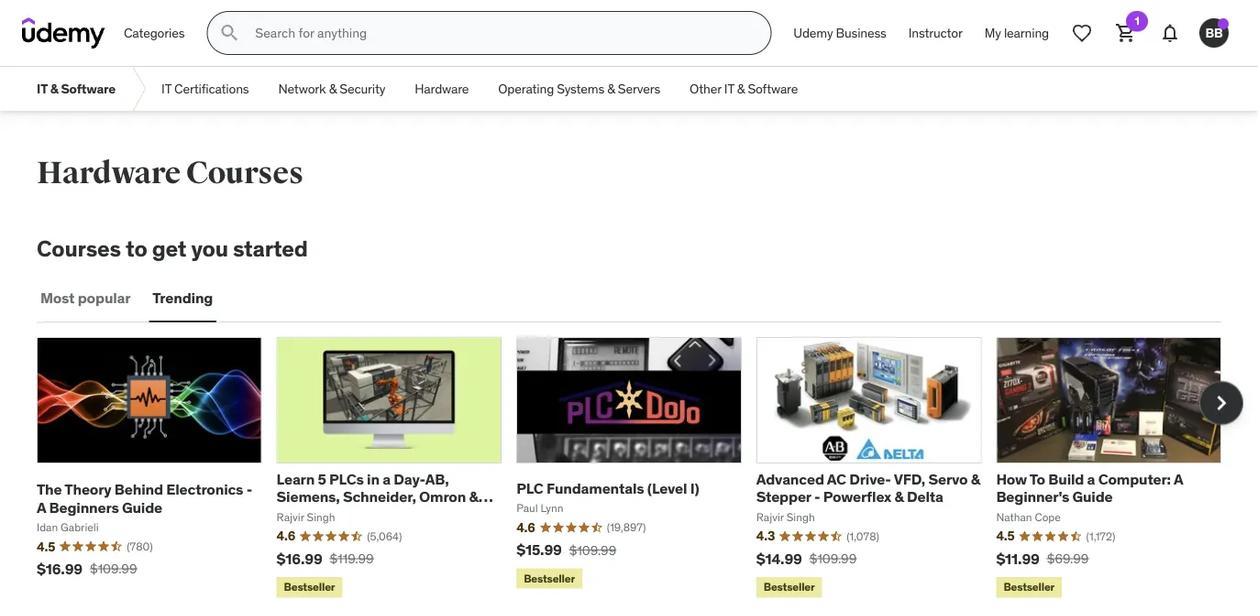 Task type: vqa. For each thing, say whether or not it's contained in the screenshot.
CSS in kids coding - introduction to html, css and javascript!
no



Task type: locate. For each thing, give the bounding box(es) containing it.
to
[[1030, 471, 1046, 489]]

ac
[[827, 471, 847, 489]]

1 horizontal spatial it
[[162, 80, 171, 97]]

courses up the most popular
[[37, 235, 121, 262]]

1 vertical spatial courses
[[37, 235, 121, 262]]

build
[[1049, 471, 1085, 489]]

delta
[[907, 488, 944, 507], [277, 506, 313, 525]]

other
[[690, 80, 722, 97]]

beginner's
[[997, 488, 1070, 507]]

- left ac
[[815, 488, 820, 507]]

a
[[383, 471, 391, 489], [1088, 471, 1096, 489]]

certifications
[[174, 80, 249, 97]]

1 horizontal spatial a
[[1174, 471, 1184, 489]]

0 horizontal spatial a
[[37, 498, 46, 517]]

2 it from the left
[[162, 80, 171, 97]]

day-
[[394, 471, 425, 489]]

guide right 'theory'
[[122, 498, 162, 517]]

learning
[[1004, 24, 1049, 41]]

get
[[152, 235, 187, 262]]

& inside network & security link
[[329, 80, 337, 97]]

1 a from the left
[[383, 471, 391, 489]]

0 horizontal spatial hardware
[[37, 154, 181, 192]]

& left security
[[329, 80, 337, 97]]

the theory behind electronics - a beginners guide link
[[37, 481, 252, 517]]

submit search image
[[219, 22, 241, 44]]

learn
[[277, 471, 315, 489]]

hardware link
[[400, 67, 484, 111]]

omron
[[419, 488, 466, 507]]

notifications image
[[1160, 22, 1182, 44]]

0 horizontal spatial a
[[383, 471, 391, 489]]

courses to get you started
[[37, 235, 308, 262]]

- right electronics
[[246, 481, 252, 500]]

other it & software
[[690, 80, 798, 97]]

it down udemy image
[[37, 80, 47, 97]]

bb
[[1206, 24, 1223, 41]]

software left arrow pointing to subcategory menu links image
[[61, 80, 116, 97]]

1 horizontal spatial guide
[[1073, 488, 1113, 507]]

2 a from the left
[[1088, 471, 1096, 489]]

0 horizontal spatial software
[[61, 80, 116, 97]]

a
[[1174, 471, 1184, 489], [37, 498, 46, 517]]

1 horizontal spatial -
[[815, 488, 820, 507]]

& right servo
[[971, 471, 981, 489]]

a for the theory behind electronics - a beginners guide
[[37, 498, 46, 517]]

most popular
[[40, 289, 131, 308]]

business
[[836, 24, 887, 41]]

stepper
[[757, 488, 811, 507]]

it right other
[[725, 80, 734, 97]]

1 software from the left
[[61, 80, 116, 97]]

0 vertical spatial courses
[[186, 154, 303, 192]]

software
[[61, 80, 116, 97], [748, 80, 798, 97]]

software right other
[[748, 80, 798, 97]]

0 vertical spatial hardware
[[415, 80, 469, 97]]

instructor
[[909, 24, 963, 41]]

-
[[246, 481, 252, 500], [815, 488, 820, 507]]

& left the 'servers'
[[608, 80, 615, 97]]

delta inside advanced ac drive- vfd, servo & stepper - powerflex & delta
[[907, 488, 944, 507]]

fundamentals
[[547, 479, 644, 498]]

it right arrow pointing to subcategory menu links image
[[162, 80, 171, 97]]

a left beginners
[[37, 498, 46, 517]]

electronics
[[166, 481, 243, 500]]

guide
[[1073, 488, 1113, 507], [122, 498, 162, 517]]

a right build
[[1088, 471, 1096, 489]]

1 horizontal spatial a
[[1088, 471, 1096, 489]]

plcs
[[329, 471, 364, 489]]

1 it from the left
[[37, 80, 47, 97]]

& right omron
[[469, 488, 479, 507]]

instructor link
[[898, 11, 974, 55]]

beginners
[[49, 498, 119, 517]]

a inside the theory behind electronics - a beginners guide
[[37, 498, 46, 517]]

a inside how to build a computer: a beginner's guide
[[1174, 471, 1184, 489]]

hardware up 'to'
[[37, 154, 181, 192]]

guide for behind
[[122, 498, 162, 517]]

hardware for hardware courses
[[37, 154, 181, 192]]

how to build a computer: a beginner's guide
[[997, 471, 1184, 507]]

servo
[[929, 471, 968, 489]]

a right computer:
[[1174, 471, 1184, 489]]

delta down learn
[[277, 506, 313, 525]]

delta inside learn 5 plcs in a day-ab, siemens, schneider, omron & delta
[[277, 506, 313, 525]]

next image
[[1207, 389, 1237, 418]]

udemy business
[[794, 24, 887, 41]]

- inside the theory behind electronics - a beginners guide
[[246, 481, 252, 500]]

most popular button
[[37, 277, 134, 321]]

& right drive-
[[895, 488, 904, 507]]

1 vertical spatial a
[[37, 498, 46, 517]]

network & security
[[278, 80, 386, 97]]

guide inside how to build a computer: a beginner's guide
[[1073, 488, 1113, 507]]

network
[[278, 80, 326, 97]]

1 horizontal spatial delta
[[907, 488, 944, 507]]

courses up the started
[[186, 154, 303, 192]]

0 horizontal spatial guide
[[122, 498, 162, 517]]

& inside learn 5 plcs in a day-ab, siemens, schneider, omron & delta
[[469, 488, 479, 507]]

servers
[[618, 80, 661, 97]]

& down udemy image
[[50, 80, 58, 97]]

behind
[[115, 481, 163, 500]]

i)
[[691, 479, 700, 498]]

guide right to
[[1073, 488, 1113, 507]]

it certifications
[[162, 80, 249, 97]]

1 vertical spatial hardware
[[37, 154, 181, 192]]

1
[[1135, 14, 1140, 28]]

1 horizontal spatial courses
[[186, 154, 303, 192]]

it
[[37, 80, 47, 97], [162, 80, 171, 97], [725, 80, 734, 97]]

hardware
[[415, 80, 469, 97], [37, 154, 181, 192]]

my
[[985, 24, 1002, 41]]

a right in
[[383, 471, 391, 489]]

&
[[50, 80, 58, 97], [329, 80, 337, 97], [608, 80, 615, 97], [737, 80, 745, 97], [971, 471, 981, 489], [469, 488, 479, 507], [895, 488, 904, 507]]

0 vertical spatial a
[[1174, 471, 1184, 489]]

3 it from the left
[[725, 80, 734, 97]]

1 horizontal spatial software
[[748, 80, 798, 97]]

0 horizontal spatial delta
[[277, 506, 313, 525]]

0 horizontal spatial -
[[246, 481, 252, 500]]

it for it certifications
[[162, 80, 171, 97]]

(level
[[647, 479, 687, 498]]

plc fundamentals (level i) link
[[517, 479, 700, 498]]

Search for anything text field
[[252, 17, 749, 49]]

& right other
[[737, 80, 745, 97]]

trending button
[[149, 277, 217, 321]]

wishlist image
[[1071, 22, 1094, 44]]

0 horizontal spatial it
[[37, 80, 47, 97]]

courses
[[186, 154, 303, 192], [37, 235, 121, 262]]

2 horizontal spatial it
[[725, 80, 734, 97]]

delta right drive-
[[907, 488, 944, 507]]

guide for build
[[1073, 488, 1113, 507]]

1 horizontal spatial hardware
[[415, 80, 469, 97]]

hardware right security
[[415, 80, 469, 97]]

0 horizontal spatial courses
[[37, 235, 121, 262]]

guide inside the theory behind electronics - a beginners guide
[[122, 498, 162, 517]]

a for how to build a computer: a beginner's guide
[[1174, 471, 1184, 489]]

you have alerts image
[[1218, 18, 1229, 29]]

advanced
[[757, 471, 825, 489]]



Task type: describe. For each thing, give the bounding box(es) containing it.
security
[[340, 80, 386, 97]]

categories
[[124, 24, 185, 41]]

computer:
[[1099, 471, 1171, 489]]

arrow pointing to subcategory menu links image
[[130, 67, 147, 111]]

hardware courses
[[37, 154, 303, 192]]

a inside how to build a computer: a beginner's guide
[[1088, 471, 1096, 489]]

it & software
[[37, 80, 116, 97]]

advanced ac drive- vfd, servo & stepper - powerflex & delta link
[[757, 471, 981, 507]]

other it & software link
[[675, 67, 813, 111]]

shopping cart with 1 item image
[[1116, 22, 1138, 44]]

udemy
[[794, 24, 833, 41]]

my learning
[[985, 24, 1049, 41]]

schneider,
[[343, 488, 416, 507]]

& inside other it & software link
[[737, 80, 745, 97]]

how to build a computer: a beginner's guide link
[[997, 471, 1184, 507]]

popular
[[78, 289, 131, 308]]

to
[[126, 235, 147, 262]]

started
[[233, 235, 308, 262]]

bb link
[[1193, 11, 1237, 55]]

learn 5 plcs in a day-ab, siemens, schneider, omron & delta link
[[277, 471, 493, 525]]

network & security link
[[264, 67, 400, 111]]

learn 5 plcs in a day-ab, siemens, schneider, omron & delta
[[277, 471, 479, 525]]

1 link
[[1105, 11, 1149, 55]]

systems
[[557, 80, 605, 97]]

operating systems & servers link
[[484, 67, 675, 111]]

- inside advanced ac drive- vfd, servo & stepper - powerflex & delta
[[815, 488, 820, 507]]

my learning link
[[974, 11, 1060, 55]]

udemy image
[[22, 17, 105, 49]]

it for it & software
[[37, 80, 47, 97]]

2 software from the left
[[748, 80, 798, 97]]

most
[[40, 289, 75, 308]]

the
[[37, 481, 62, 500]]

ab,
[[425, 471, 449, 489]]

drive-
[[850, 471, 891, 489]]

how
[[997, 471, 1027, 489]]

hardware for hardware
[[415, 80, 469, 97]]

5
[[318, 471, 326, 489]]

the theory behind electronics - a beginners guide
[[37, 481, 252, 517]]

advanced ac drive- vfd, servo & stepper - powerflex & delta
[[757, 471, 981, 507]]

siemens,
[[277, 488, 340, 507]]

plc fundamentals (level i)
[[517, 479, 700, 498]]

& inside it & software link
[[50, 80, 58, 97]]

trending
[[153, 289, 213, 308]]

in
[[367, 471, 380, 489]]

operating systems & servers
[[498, 80, 661, 97]]

it & software link
[[22, 67, 130, 111]]

vfd,
[[894, 471, 926, 489]]

carousel element
[[37, 337, 1244, 602]]

udemy business link
[[783, 11, 898, 55]]

operating
[[498, 80, 554, 97]]

it certifications link
[[147, 67, 264, 111]]

a inside learn 5 plcs in a day-ab, siemens, schneider, omron & delta
[[383, 471, 391, 489]]

you
[[191, 235, 228, 262]]

theory
[[65, 481, 111, 500]]

plc
[[517, 479, 544, 498]]

categories button
[[113, 11, 196, 55]]

powerflex
[[824, 488, 892, 507]]

& inside operating systems & servers link
[[608, 80, 615, 97]]



